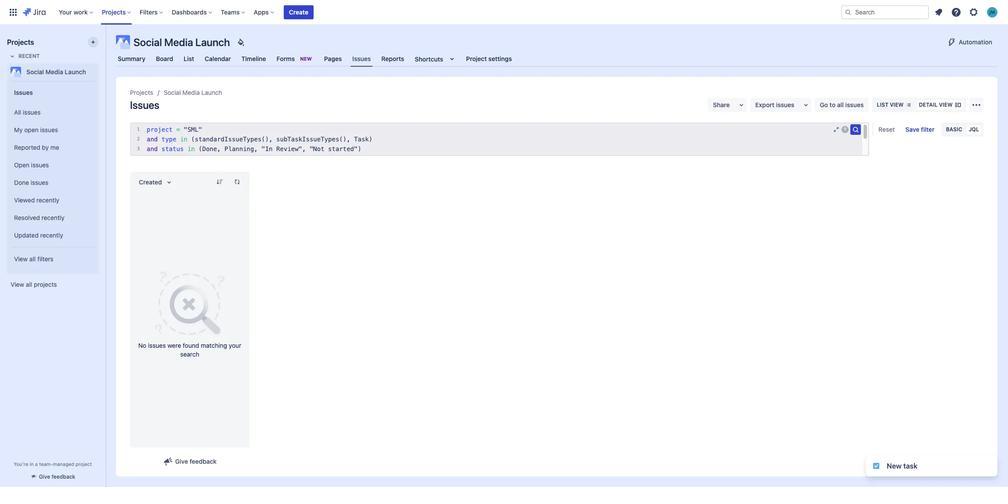 Task type: locate. For each thing, give the bounding box(es) containing it.
done issues
[[14, 179, 49, 186]]

in down =
[[180, 136, 188, 143]]

new task button
[[866, 456, 998, 477]]

team-
[[39, 461, 53, 467]]

recently for resolved recently
[[42, 214, 64, 221]]

1 vertical spatial feedback
[[52, 474, 75, 480]]

resolved
[[14, 214, 40, 221]]

social media launch link down recent
[[7, 63, 95, 81]]

(standardissuetypes(),
[[191, 136, 273, 143]]

shortcuts
[[415, 55, 443, 63]]

issues inside no issues were found matching your search
[[148, 342, 166, 349]]

0 vertical spatial and
[[147, 136, 158, 143]]

media
[[164, 36, 193, 48], [46, 68, 63, 76], [183, 89, 200, 96]]

board
[[156, 55, 173, 62]]

view right detail
[[939, 102, 953, 108]]

all for projects
[[26, 281, 32, 288]]

0 horizontal spatial new
[[300, 56, 312, 62]]

list for list view
[[877, 102, 889, 108]]

recently inside "link"
[[42, 214, 64, 221]]

tab list
[[111, 51, 1003, 67]]

created button
[[134, 175, 180, 189]]

social media launch down the list link
[[164, 89, 222, 96]]

1 horizontal spatial social
[[134, 36, 162, 48]]

1 vertical spatial new
[[887, 462, 902, 470]]

all inside view all projects link
[[26, 281, 32, 288]]

issues for done issues
[[31, 179, 49, 186]]

"not
[[310, 145, 325, 152]]

and left status
[[147, 145, 158, 152]]

status
[[162, 145, 184, 152]]

group
[[11, 81, 95, 273], [11, 101, 95, 247]]

collapse recent projects image
[[7, 51, 18, 62]]

project up type
[[147, 126, 173, 133]]

your
[[59, 8, 72, 16]]

to
[[830, 101, 836, 109]]

1 vertical spatial issues
[[14, 89, 33, 96]]

all inside go to all issues 'link'
[[838, 101, 844, 109]]

by
[[42, 144, 49, 151]]

view
[[14, 255, 28, 263], [11, 281, 24, 288]]

projects inside dropdown button
[[102, 8, 126, 16]]

1 vertical spatial all
[[29, 255, 36, 263]]

primary element
[[5, 0, 842, 24]]

social right projects link
[[164, 89, 181, 96]]

issues right "pages"
[[353, 55, 371, 62]]

launch up calendar
[[195, 36, 230, 48]]

1 vertical spatial and
[[147, 145, 158, 152]]

2 vertical spatial projects
[[130, 89, 153, 96]]

dashboards button
[[169, 5, 216, 19]]

feedback
[[190, 458, 217, 465], [52, 474, 75, 480]]

resolved recently
[[14, 214, 64, 221]]

jql
[[969, 126, 980, 133]]

teams
[[221, 8, 240, 16]]

me
[[50, 144, 59, 151]]

open issues
[[14, 161, 49, 169]]

0 vertical spatial projects
[[102, 8, 126, 16]]

in left the (done,
[[188, 145, 195, 152]]

board link
[[154, 51, 175, 67]]

1 horizontal spatial feedback
[[190, 458, 217, 465]]

issues down projects link
[[130, 99, 159, 111]]

0 vertical spatial feedback
[[190, 458, 217, 465]]

view up the reset
[[890, 102, 904, 108]]

and left type
[[147, 136, 158, 143]]

you're in a team-managed project
[[14, 461, 92, 467]]

1 horizontal spatial give feedback button
[[158, 455, 222, 469]]

view for view all projects
[[11, 281, 24, 288]]

1 group from the top
[[11, 81, 95, 273]]

social media launch
[[134, 36, 230, 48], [26, 68, 86, 76], [164, 89, 222, 96]]

projects
[[102, 8, 126, 16], [7, 38, 34, 46], [130, 89, 153, 96]]

subtaskissuetypes(),
[[276, 136, 351, 143]]

1 view from the left
[[890, 102, 904, 108]]

1 horizontal spatial projects
[[102, 8, 126, 16]]

projects down summary 'link'
[[130, 89, 153, 96]]

jira image
[[23, 7, 46, 17], [23, 7, 46, 17]]

2 group from the top
[[11, 101, 95, 247]]

0 horizontal spatial view
[[890, 102, 904, 108]]

2 vertical spatial in
[[30, 461, 34, 467]]

issues
[[353, 55, 371, 62], [14, 89, 33, 96], [130, 99, 159, 111]]

your work button
[[56, 5, 97, 19]]

recently down viewed recently link
[[42, 214, 64, 221]]

0 vertical spatial view
[[14, 255, 28, 263]]

1 horizontal spatial new
[[887, 462, 902, 470]]

timeline link
[[240, 51, 268, 67]]

0 horizontal spatial give feedback button
[[25, 470, 81, 484]]

issues up the all issues
[[14, 89, 33, 96]]

recently down resolved recently "link"
[[40, 231, 63, 239]]

0 vertical spatial issues
[[353, 55, 371, 62]]

notifications image
[[934, 7, 944, 17]]

1 vertical spatial recently
[[42, 214, 64, 221]]

0 horizontal spatial projects
[[7, 38, 34, 46]]

1 and from the top
[[147, 136, 158, 143]]

list right board
[[184, 55, 194, 62]]

1 vertical spatial social media launch link
[[164, 87, 222, 98]]

1 vertical spatial give feedback
[[39, 474, 75, 480]]

1 horizontal spatial issues
[[130, 99, 159, 111]]

all left filters
[[29, 255, 36, 263]]

help image
[[951, 7, 962, 17]]

2 vertical spatial social
[[164, 89, 181, 96]]

set background color image
[[235, 37, 246, 47]]

projects for projects dropdown button
[[102, 8, 126, 16]]

projects right "work"
[[102, 8, 126, 16]]

filters button
[[137, 5, 167, 19]]

media up the list link
[[164, 36, 193, 48]]

0 vertical spatial recently
[[36, 196, 59, 204]]

filters
[[140, 8, 158, 16]]

issues right all
[[23, 108, 41, 116]]

import and bulk change issues image
[[972, 100, 982, 110]]

go to all issues link
[[815, 98, 869, 112]]

matching
[[201, 342, 227, 349]]

open share dialog image
[[736, 100, 747, 110]]

launch left add to starred image
[[65, 68, 86, 76]]

social
[[134, 36, 162, 48], [26, 68, 44, 76], [164, 89, 181, 96]]

view left projects
[[11, 281, 24, 288]]

2 vertical spatial launch
[[201, 89, 222, 96]]

0 horizontal spatial issues
[[14, 89, 33, 96]]

recently
[[36, 196, 59, 204], [42, 214, 64, 221], [40, 231, 63, 239]]

social down recent
[[26, 68, 44, 76]]

issues up viewed recently
[[31, 179, 49, 186]]

2 view from the left
[[939, 102, 953, 108]]

1 vertical spatial list
[[877, 102, 889, 108]]

list up the reset
[[877, 102, 889, 108]]

social media launch up the list link
[[134, 36, 230, 48]]

teams button
[[218, 5, 249, 19]]

0 vertical spatial list
[[184, 55, 194, 62]]

pages
[[324, 55, 342, 62]]

projects for projects link
[[130, 89, 153, 96]]

0 horizontal spatial social media launch link
[[7, 63, 95, 81]]

all inside view all filters link
[[29, 255, 36, 263]]

new inside button
[[887, 462, 902, 470]]

0 horizontal spatial social
[[26, 68, 44, 76]]

0 horizontal spatial feedback
[[52, 474, 75, 480]]

found
[[183, 342, 199, 349]]

banner containing your work
[[0, 0, 1009, 25]]

0 vertical spatial social media launch link
[[7, 63, 95, 81]]

updated recently link
[[11, 227, 95, 244]]

create project image
[[90, 39, 97, 46]]

2 vertical spatial all
[[26, 281, 32, 288]]

all left projects
[[26, 281, 32, 288]]

reported by me link
[[11, 139, 95, 156]]

give feedback
[[175, 458, 217, 465], [39, 474, 75, 480]]

issues right no
[[148, 342, 166, 349]]

0 horizontal spatial project
[[76, 461, 92, 467]]

view down updated
[[14, 255, 28, 263]]

tab list containing issues
[[111, 51, 1003, 67]]

issues down reported by me
[[31, 161, 49, 169]]

1 horizontal spatial list
[[877, 102, 889, 108]]

projects
[[34, 281, 57, 288]]

list
[[184, 55, 194, 62], [877, 102, 889, 108]]

issues for export issues
[[776, 101, 795, 109]]

projects up recent
[[7, 38, 34, 46]]

project right managed
[[76, 461, 92, 467]]

0 vertical spatial project
[[147, 126, 173, 133]]

2 vertical spatial issues
[[130, 99, 159, 111]]

all
[[838, 101, 844, 109], [29, 255, 36, 263], [26, 281, 32, 288]]

1 horizontal spatial social media launch link
[[164, 87, 222, 98]]

1 vertical spatial project
[[76, 461, 92, 467]]

2 horizontal spatial social
[[164, 89, 181, 96]]

project
[[147, 126, 173, 133], [76, 461, 92, 467]]

2 horizontal spatial issues
[[353, 55, 371, 62]]

issues for open issues
[[31, 161, 49, 169]]

calendar
[[205, 55, 231, 62]]

issues right export
[[776, 101, 795, 109]]

your work
[[59, 8, 88, 16]]

and
[[147, 136, 158, 143], [147, 145, 158, 152]]

new left task
[[887, 462, 902, 470]]

filters
[[37, 255, 53, 263]]

recently down done issues 'link'
[[36, 196, 59, 204]]

2 horizontal spatial projects
[[130, 89, 153, 96]]

social media launch link down the list link
[[164, 87, 222, 98]]

1 vertical spatial give
[[39, 474, 50, 480]]

0 vertical spatial new
[[300, 56, 312, 62]]

new for new task
[[887, 462, 902, 470]]

give
[[175, 458, 188, 465], [39, 474, 50, 480]]

social up summary
[[134, 36, 162, 48]]

"sml"
[[184, 126, 202, 133]]

all right to
[[838, 101, 844, 109]]

list link
[[182, 51, 196, 67]]

launch down the calendar link
[[201, 89, 222, 96]]

1 horizontal spatial give feedback
[[175, 458, 217, 465]]

share button
[[708, 98, 747, 112]]

issues for social media launch link to the left
[[14, 89, 33, 96]]

1 horizontal spatial view
[[939, 102, 953, 108]]

1 vertical spatial in
[[188, 145, 195, 152]]

calendar link
[[203, 51, 233, 67]]

editor image
[[833, 126, 840, 133]]

2 vertical spatial recently
[[40, 231, 63, 239]]

0 vertical spatial give feedback button
[[158, 455, 222, 469]]

issues
[[776, 101, 795, 109], [846, 101, 864, 109], [23, 108, 41, 116], [40, 126, 58, 133], [31, 161, 49, 169], [31, 179, 49, 186], [148, 342, 166, 349]]

open
[[14, 161, 29, 169]]

order by image
[[164, 177, 174, 188]]

1 horizontal spatial project
[[147, 126, 173, 133]]

new task
[[887, 462, 918, 470]]

viewed
[[14, 196, 35, 204]]

were
[[168, 342, 181, 349]]

banner
[[0, 0, 1009, 25]]

group containing issues
[[11, 81, 95, 273]]

1 vertical spatial projects
[[7, 38, 34, 46]]

settings
[[489, 55, 512, 62]]

new
[[300, 56, 312, 62], [887, 462, 902, 470]]

in left a
[[30, 461, 34, 467]]

all
[[14, 108, 21, 116]]

media up all issues link
[[46, 68, 63, 76]]

0 horizontal spatial list
[[184, 55, 194, 62]]

issues inside group
[[14, 89, 33, 96]]

social media launch down recent
[[26, 68, 86, 76]]

0 vertical spatial all
[[838, 101, 844, 109]]

media down the list link
[[183, 89, 200, 96]]

new right forms
[[300, 56, 312, 62]]

view for view all filters
[[14, 255, 28, 263]]

1 vertical spatial social
[[26, 68, 44, 76]]

started")
[[328, 145, 362, 152]]

1 vertical spatial view
[[11, 281, 24, 288]]

issues inside button
[[776, 101, 795, 109]]

1 horizontal spatial give
[[175, 458, 188, 465]]

reset
[[879, 126, 895, 133]]

list for list
[[184, 55, 194, 62]]



Task type: describe. For each thing, give the bounding box(es) containing it.
project settings link
[[465, 51, 514, 67]]

reset button
[[874, 123, 901, 137]]

issues for all issues
[[23, 108, 41, 116]]

1 vertical spatial give feedback button
[[25, 470, 81, 484]]

projects button
[[99, 5, 135, 19]]

task
[[904, 462, 918, 470]]

project = "sml" and type in (standardissuetypes(), subtaskissuetypes(), task) and status in (done, planning, "in review", "not started") (empty, currentuser())
[[147, 126, 373, 162]]

2 and from the top
[[147, 145, 158, 152]]

export
[[756, 101, 775, 109]]

group containing all issues
[[11, 101, 95, 247]]

search image
[[845, 9, 852, 16]]

0 vertical spatial in
[[180, 136, 188, 143]]

my open issues
[[14, 126, 58, 133]]

export issues button
[[750, 98, 811, 112]]

managed
[[53, 461, 74, 467]]

summary
[[118, 55, 145, 62]]

a
[[35, 461, 38, 467]]

(empty,
[[206, 155, 232, 162]]

all issues
[[14, 108, 41, 116]]

issues for projects link
[[130, 99, 159, 111]]

0 vertical spatial give
[[175, 458, 188, 465]]

automation button
[[942, 35, 998, 49]]

review",
[[276, 145, 306, 152]]

0 vertical spatial social
[[134, 36, 162, 48]]

updated recently
[[14, 231, 63, 239]]

issues down all issues link
[[40, 126, 58, 133]]

reported by me
[[14, 144, 59, 151]]

pages link
[[322, 51, 344, 67]]

view all projects
[[11, 281, 57, 288]]

all for filters
[[29, 255, 36, 263]]

JQL query field
[[144, 123, 833, 184]]

export issues
[[756, 101, 795, 109]]

create
[[289, 8, 308, 16]]

apps
[[254, 8, 269, 16]]

filter
[[921, 126, 935, 133]]

your
[[229, 342, 241, 349]]

=
[[176, 126, 180, 133]]

shortcuts button
[[413, 51, 459, 67]]

settings image
[[969, 7, 980, 17]]

2 vertical spatial media
[[183, 89, 200, 96]]

resolved recently link
[[11, 209, 95, 227]]

view all filters link
[[11, 250, 95, 268]]

no
[[138, 342, 146, 349]]

type
[[162, 136, 176, 143]]

Search field
[[842, 5, 929, 19]]

work
[[74, 8, 88, 16]]

view for list view
[[890, 102, 904, 108]]

save filter button
[[901, 123, 940, 137]]

share
[[713, 101, 730, 109]]

detail
[[919, 102, 938, 108]]

search image
[[851, 124, 861, 135]]

reports link
[[380, 51, 406, 67]]

recently for viewed recently
[[36, 196, 59, 204]]

reports
[[382, 55, 404, 62]]

issues for no issues were found matching your search
[[148, 342, 166, 349]]

apps button
[[251, 5, 278, 19]]

search
[[180, 351, 199, 358]]

done
[[14, 179, 29, 186]]

save filter
[[906, 126, 935, 133]]

detail view
[[919, 102, 953, 108]]

no issues were found matching your search
[[138, 342, 241, 358]]

updated
[[14, 231, 39, 239]]

(done,
[[199, 145, 221, 152]]

refresh image
[[234, 178, 241, 185]]

sidebar navigation image
[[96, 35, 115, 53]]

projects link
[[130, 87, 153, 98]]

my open issues link
[[11, 121, 95, 139]]

project inside project = "sml" and type in (standardissuetypes(), subtaskissuetypes(), task) and status in (done, planning, "in review", "not started") (empty, currentuser())
[[147, 126, 173, 133]]

recently for updated recently
[[40, 231, 63, 239]]

issues inside tab list
[[353, 55, 371, 62]]

your profile and settings image
[[987, 7, 998, 17]]

1 vertical spatial social media launch
[[26, 68, 86, 76]]

save
[[906, 126, 920, 133]]

project settings
[[466, 55, 512, 62]]

1 vertical spatial launch
[[65, 68, 86, 76]]

timeline
[[242, 55, 266, 62]]

recent
[[18, 53, 40, 59]]

0 vertical spatial media
[[164, 36, 193, 48]]

open export issues dropdown image
[[801, 100, 811, 110]]

task)
[[354, 136, 373, 143]]

view for detail view
[[939, 102, 953, 108]]

my
[[14, 126, 23, 133]]

viewed recently
[[14, 196, 59, 204]]

issues right to
[[846, 101, 864, 109]]

project
[[466, 55, 487, 62]]

open issues link
[[11, 156, 95, 174]]

sort descending image
[[216, 178, 223, 185]]

create button
[[284, 5, 314, 19]]

0 vertical spatial social media launch
[[134, 36, 230, 48]]

1 vertical spatial media
[[46, 68, 63, 76]]

0 vertical spatial give feedback
[[175, 458, 217, 465]]

list view
[[877, 102, 904, 108]]

basic
[[946, 126, 963, 133]]

0 vertical spatial launch
[[195, 36, 230, 48]]

dashboards
[[172, 8, 207, 16]]

appswitcher icon image
[[8, 7, 18, 17]]

add to starred image
[[96, 67, 106, 77]]

go
[[820, 101, 828, 109]]

created
[[139, 178, 162, 186]]

you're
[[14, 461, 28, 467]]

0 horizontal spatial give feedback
[[39, 474, 75, 480]]

automation image
[[947, 37, 957, 47]]

new for new
[[300, 56, 312, 62]]

0 horizontal spatial give
[[39, 474, 50, 480]]

2 vertical spatial social media launch
[[164, 89, 222, 96]]

go to all issues
[[820, 101, 864, 109]]

forms
[[277, 55, 295, 62]]

open
[[24, 126, 39, 133]]

task icon image
[[873, 463, 880, 470]]

done issues link
[[11, 174, 95, 192]]

reported
[[14, 144, 40, 151]]

view all filters
[[14, 255, 53, 263]]

syntax help image
[[842, 126, 849, 133]]



Task type: vqa. For each thing, say whether or not it's contained in the screenshot.
the topmost recently
yes



